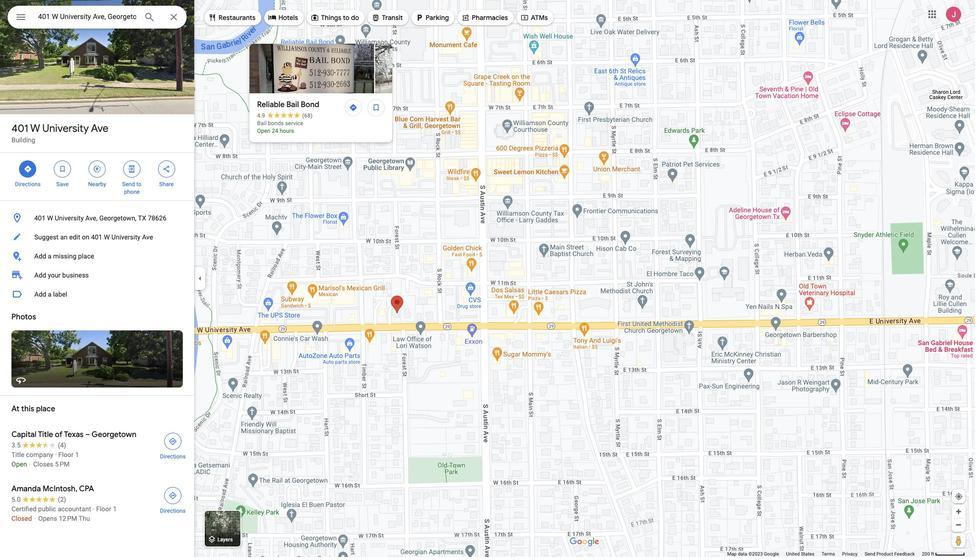 Task type: describe. For each thing, give the bounding box(es) containing it.
 button
[[8, 6, 34, 30]]

photos
[[11, 313, 36, 322]]


[[208, 12, 217, 23]]

 hotels
[[268, 12, 298, 23]]

on
[[82, 233, 89, 241]]


[[521, 12, 529, 23]]

directions button for amanda mcintosh, cpa
[[154, 485, 192, 515]]

amanda
[[11, 485, 41, 494]]

service
[[285, 120, 304, 127]]

hotels
[[279, 13, 298, 22]]

 transit
[[372, 12, 403, 23]]

capital title of texas – georgetown
[[11, 430, 137, 440]]


[[15, 10, 27, 24]]

feedback
[[895, 552, 916, 557]]

accountant
[[58, 506, 91, 513]]

200 ft button
[[923, 552, 966, 557]]

floor inside certified public accountant · floor 1 closed ⋅ opens 12 pm thu
[[96, 506, 111, 513]]

directions image for capital title of texas – georgetown
[[169, 437, 177, 446]]

3.5
[[11, 442, 21, 449]]

add a label button
[[0, 285, 194, 304]]

cpa
[[79, 485, 94, 494]]

send for send to phone
[[122, 181, 135, 188]]

suggest an edit on 401 w university ave button
[[0, 228, 194, 247]]

1 inside certified public accountant · floor 1 closed ⋅ opens 12 pm thu
[[113, 506, 117, 513]]

⋅ inside certified public accountant · floor 1 closed ⋅ opens 12 pm thu
[[34, 515, 37, 523]]


[[311, 12, 319, 23]]

ave,
[[85, 214, 98, 222]]

parking
[[426, 13, 449, 22]]

georgetown,
[[99, 214, 137, 222]]

save image
[[372, 103, 381, 112]]

200
[[923, 552, 931, 557]]

terms
[[822, 552, 836, 557]]

bail inside bail bonds service open 24 hours
[[257, 120, 267, 127]]

to inside  things to do
[[343, 13, 350, 22]]

none field inside 401 w university ave, georgetown, tx 78626 field
[[38, 11, 136, 22]]

4.9 stars 68 reviews image
[[257, 112, 313, 120]]

university for ave,
[[55, 214, 84, 222]]

closes
[[33, 461, 53, 468]]

terms button
[[822, 551, 836, 558]]

title inside title company · floor 1 open ⋅ closes 5 pm
[[11, 451, 24, 459]]

label
[[53, 291, 67, 298]]


[[162, 164, 171, 174]]

1 photo image from the left
[[250, 44, 375, 93]]

university inside button
[[112, 233, 141, 241]]

4.9
[[257, 112, 265, 119]]

0 horizontal spatial place
[[36, 405, 55, 414]]

data
[[738, 552, 748, 557]]

collapse side panel image
[[195, 274, 205, 284]]

 search field
[[8, 6, 187, 30]]

united states button
[[787, 551, 815, 558]]


[[416, 12, 424, 23]]

reliable bail bond
[[257, 100, 320, 110]]

product
[[877, 552, 894, 557]]

add for add a label
[[34, 291, 46, 298]]

hours
[[280, 128, 294, 134]]

map data ©2023 google
[[728, 552, 780, 557]]

public
[[38, 506, 56, 513]]

1 inside title company · floor 1 open ⋅ closes 5 pm
[[75, 451, 79, 459]]

of
[[55, 430, 62, 440]]

certified
[[11, 506, 37, 513]]

a for missing
[[48, 253, 51, 260]]

open inside title company · floor 1 open ⋅ closes 5 pm
[[11, 461, 27, 468]]

zoom out image
[[956, 522, 963, 529]]

this
[[21, 405, 34, 414]]


[[462, 12, 470, 23]]

google account: james peterson  
(james.peterson1902@gmail.com) image
[[947, 6, 962, 22]]

add for add a missing place
[[34, 253, 46, 260]]

georgetown
[[92, 430, 137, 440]]

78626
[[148, 214, 167, 222]]

missing
[[53, 253, 77, 260]]

pharmacies
[[472, 13, 508, 22]]

do
[[351, 13, 359, 22]]

 atms
[[521, 12, 548, 23]]

reliable
[[257, 100, 285, 110]]

privacy
[[843, 552, 858, 557]]

business
[[62, 272, 89, 279]]

mcintosh,
[[43, 485, 78, 494]]

united states
[[787, 552, 815, 557]]

bond
[[301, 100, 320, 110]]

add your business link
[[0, 266, 194, 285]]

directions image
[[349, 103, 358, 112]]

united
[[787, 552, 801, 557]]

footer inside google maps element
[[728, 551, 923, 558]]

bonds
[[268, 120, 284, 127]]

©2023
[[749, 552, 764, 557]]

reliable bail bond tooltip
[[250, 44, 976, 142]]

atms
[[531, 13, 548, 22]]

things
[[321, 13, 342, 22]]

zoom in image
[[956, 508, 963, 516]]

floor inside title company · floor 1 open ⋅ closes 5 pm
[[58, 451, 74, 459]]

suggest an edit on 401 w university ave
[[34, 233, 153, 241]]

share
[[159, 181, 174, 188]]

ft
[[932, 552, 935, 557]]

directions for amanda mcintosh, cpa
[[160, 508, 186, 515]]

send to phone
[[122, 181, 142, 195]]



Task type: vqa. For each thing, say whether or not it's contained in the screenshot.


Task type: locate. For each thing, give the bounding box(es) containing it.
suggest
[[34, 233, 59, 241]]

1 vertical spatial w
[[47, 214, 53, 222]]

0 vertical spatial directions image
[[169, 437, 177, 446]]

401 up building
[[11, 122, 28, 135]]

to up the phone
[[136, 181, 142, 188]]

footer containing map data ©2023 google
[[728, 551, 923, 558]]

12 pm
[[59, 515, 77, 523]]

building
[[11, 136, 35, 144]]

nearby
[[88, 181, 106, 188]]

w up building
[[30, 122, 40, 135]]

photo image
[[250, 44, 375, 93], [375, 44, 500, 93]]

2 vertical spatial directions
[[160, 508, 186, 515]]

0 vertical spatial to
[[343, 13, 350, 22]]

1 horizontal spatial 401
[[34, 214, 46, 222]]

open down 3.5 at the bottom left of page
[[11, 461, 27, 468]]

closed
[[11, 515, 32, 523]]

place right this
[[36, 405, 55, 414]]

states
[[802, 552, 815, 557]]

1 vertical spatial title
[[11, 451, 24, 459]]

1 vertical spatial to
[[136, 181, 142, 188]]

1 vertical spatial ⋅
[[34, 515, 37, 523]]

amanda mcintosh, cpa
[[11, 485, 94, 494]]

w down 401 w university ave, georgetown, tx 78626
[[104, 233, 110, 241]]

1 a from the top
[[48, 253, 51, 260]]

· inside title company · floor 1 open ⋅ closes 5 pm
[[55, 451, 57, 459]]

–
[[85, 430, 90, 440]]

1 horizontal spatial ave
[[142, 233, 153, 241]]

0 horizontal spatial floor
[[58, 451, 74, 459]]

add a label
[[34, 291, 67, 298]]

1 right accountant
[[113, 506, 117, 513]]

w for ave
[[30, 122, 40, 135]]

0 vertical spatial a
[[48, 253, 51, 260]]

add for add your business
[[34, 272, 46, 279]]

w inside '401 w university ave, georgetown, tx 78626' 'button'
[[47, 214, 53, 222]]

send inside send to phone
[[122, 181, 135, 188]]

certified public accountant · floor 1 closed ⋅ opens 12 pm thu
[[11, 506, 117, 523]]

1
[[75, 451, 79, 459], [113, 506, 117, 513]]

1 horizontal spatial open
[[257, 128, 271, 134]]

1 horizontal spatial floor
[[96, 506, 111, 513]]

0 vertical spatial ave
[[91, 122, 109, 135]]

0 vertical spatial 401
[[11, 122, 28, 135]]

add a missing place
[[34, 253, 94, 260]]

1 horizontal spatial w
[[47, 214, 53, 222]]

directions image
[[169, 437, 177, 446], [169, 492, 177, 500]]

ave inside 401 w university ave building
[[91, 122, 109, 135]]

1 vertical spatial university
[[55, 214, 84, 222]]

0 vertical spatial open
[[257, 128, 271, 134]]

0 vertical spatial w
[[30, 122, 40, 135]]

⋅ left closes
[[29, 461, 32, 468]]

0 horizontal spatial open
[[11, 461, 27, 468]]

0 horizontal spatial photo image
[[250, 44, 375, 93]]

 parking
[[416, 12, 449, 23]]

university
[[42, 122, 89, 135], [55, 214, 84, 222], [112, 233, 141, 241]]

1 vertical spatial 401
[[34, 214, 46, 222]]

actions for 401 w university ave region
[[0, 153, 194, 201]]

2 vertical spatial 401
[[91, 233, 102, 241]]

(4)
[[58, 442, 66, 449]]

(68)
[[302, 112, 313, 119]]

1 horizontal spatial bail
[[287, 100, 299, 110]]

0 horizontal spatial 401
[[11, 122, 28, 135]]

0 vertical spatial 1
[[75, 451, 79, 459]]

2 directions button from the top
[[154, 485, 192, 515]]

w for ave,
[[47, 214, 53, 222]]

a for label
[[48, 291, 51, 298]]

floor up 5 pm
[[58, 451, 74, 459]]

2 horizontal spatial 401
[[91, 233, 102, 241]]

1 vertical spatial add
[[34, 272, 46, 279]]

floor right accountant
[[96, 506, 111, 513]]

place down on
[[78, 253, 94, 260]]

 pharmacies
[[462, 12, 508, 23]]

at
[[11, 405, 19, 414]]

401 right on
[[91, 233, 102, 241]]

None field
[[38, 11, 136, 22]]

title
[[38, 430, 53, 440], [11, 451, 24, 459]]

title up 3.5 stars 4 reviews image
[[38, 430, 53, 440]]

map
[[728, 552, 737, 557]]

1 horizontal spatial photo image
[[375, 44, 500, 93]]

401 w university ave main content
[[0, 0, 194, 558]]

to left do
[[343, 13, 350, 22]]

2 vertical spatial university
[[112, 233, 141, 241]]

1 horizontal spatial to
[[343, 13, 350, 22]]

ave inside button
[[142, 233, 153, 241]]

privacy button
[[843, 551, 858, 558]]

open left the 24
[[257, 128, 271, 134]]

1 down the capital title of texas – georgetown
[[75, 451, 79, 459]]

add down suggest
[[34, 253, 46, 260]]

ave
[[91, 122, 109, 135], [142, 233, 153, 241]]

send product feedback
[[865, 552, 916, 557]]

401 w university ave building
[[11, 122, 109, 144]]

bail bonds service open 24 hours
[[257, 120, 304, 134]]

1 horizontal spatial place
[[78, 253, 94, 260]]

add left your
[[34, 272, 46, 279]]

directions
[[15, 181, 41, 188], [160, 454, 186, 460], [160, 508, 186, 515]]

0 vertical spatial send
[[122, 181, 135, 188]]

directions for capital title of texas – georgetown
[[160, 454, 186, 460]]

thu
[[79, 515, 90, 523]]

title down 3.5 at the bottom left of page
[[11, 451, 24, 459]]

2 vertical spatial w
[[104, 233, 110, 241]]

ave up 
[[91, 122, 109, 135]]

0 vertical spatial place
[[78, 253, 94, 260]]

footer
[[728, 551, 923, 558]]

401 W University Ave, Georgetown, TX 78626 field
[[8, 6, 187, 29]]

2 add from the top
[[34, 272, 46, 279]]

2 vertical spatial add
[[34, 291, 46, 298]]

2 photo image from the left
[[375, 44, 500, 93]]

university for ave
[[42, 122, 89, 135]]

send
[[122, 181, 135, 188], [865, 552, 876, 557]]


[[24, 164, 32, 174]]

place
[[78, 253, 94, 260], [36, 405, 55, 414]]

0 horizontal spatial title
[[11, 451, 24, 459]]

layers
[[218, 537, 233, 543]]


[[128, 164, 136, 174]]

1 vertical spatial 1
[[113, 506, 117, 513]]

add left label
[[34, 291, 46, 298]]

200 ft
[[923, 552, 935, 557]]

to inside send to phone
[[136, 181, 142, 188]]

0 horizontal spatial to
[[136, 181, 142, 188]]

a left label
[[48, 291, 51, 298]]

add a missing place button
[[0, 247, 194, 266]]

0 vertical spatial ·
[[55, 451, 57, 459]]

· up 5 pm
[[55, 451, 57, 459]]

1 vertical spatial directions button
[[154, 485, 192, 515]]

open inside bail bonds service open 24 hours
[[257, 128, 271, 134]]

university up an
[[55, 214, 84, 222]]

 things to do
[[311, 12, 359, 23]]

0 vertical spatial ⋅
[[29, 461, 32, 468]]

university inside 401 w university ave building
[[42, 122, 89, 135]]

send product feedback button
[[865, 551, 916, 558]]

bail
[[287, 100, 299, 110], [257, 120, 267, 127]]

1 directions button from the top
[[154, 430, 192, 461]]


[[372, 12, 380, 23]]

university up 
[[42, 122, 89, 135]]

⋅ left opens
[[34, 515, 37, 523]]

add your business
[[34, 272, 89, 279]]

directions button for capital title of texas – georgetown
[[154, 430, 192, 461]]

university down georgetown,
[[112, 233, 141, 241]]

transit
[[382, 13, 403, 22]]

send left product
[[865, 552, 876, 557]]

bail down 4.9
[[257, 120, 267, 127]]

to
[[343, 13, 350, 22], [136, 181, 142, 188]]

bail bonds service element
[[257, 120, 304, 127]]

24
[[272, 128, 278, 134]]

·
[[55, 451, 57, 459], [93, 506, 95, 513]]

company
[[26, 451, 53, 459]]

5.0
[[11, 496, 21, 504]]

2 directions image from the top
[[169, 492, 177, 500]]

place inside button
[[78, 253, 94, 260]]

1 horizontal spatial ·
[[93, 506, 95, 513]]

0 vertical spatial directions
[[15, 181, 41, 188]]

opens
[[38, 515, 57, 523]]

· right accountant
[[93, 506, 95, 513]]

a left missing
[[48, 253, 51, 260]]

1 vertical spatial a
[[48, 291, 51, 298]]

1 vertical spatial open
[[11, 461, 27, 468]]

⋅ inside title company · floor 1 open ⋅ closes 5 pm
[[29, 461, 32, 468]]

show your location image
[[955, 493, 964, 501]]

1 vertical spatial directions image
[[169, 492, 177, 500]]

directions button
[[154, 430, 192, 461], [154, 485, 192, 515]]

capital
[[11, 430, 36, 440]]

401 inside button
[[91, 233, 102, 241]]

google maps element
[[0, 0, 976, 558]]

401 w university ave, georgetown, tx 78626 button
[[0, 209, 194, 228]]

401 w university ave, georgetown, tx 78626
[[34, 214, 167, 222]]

1 directions image from the top
[[169, 437, 177, 446]]

0 vertical spatial directions button
[[154, 430, 192, 461]]

401
[[11, 122, 28, 135], [34, 214, 46, 222], [91, 233, 102, 241]]

401 inside 'button'
[[34, 214, 46, 222]]

1 add from the top
[[34, 253, 46, 260]]

0 horizontal spatial ave
[[91, 122, 109, 135]]

· inside certified public accountant · floor 1 closed ⋅ opens 12 pm thu
[[93, 506, 95, 513]]

ave down tx
[[142, 233, 153, 241]]

0 vertical spatial university
[[42, 122, 89, 135]]

401 up suggest
[[34, 214, 46, 222]]

1 vertical spatial place
[[36, 405, 55, 414]]

1 horizontal spatial send
[[865, 552, 876, 557]]

1 horizontal spatial 1
[[113, 506, 117, 513]]

university inside 'button'
[[55, 214, 84, 222]]

tx
[[138, 214, 146, 222]]

send for send product feedback
[[865, 552, 876, 557]]

a
[[48, 253, 51, 260], [48, 291, 51, 298]]

w inside 401 w university ave building
[[30, 122, 40, 135]]

w inside suggest an edit on 401 w university ave button
[[104, 233, 110, 241]]

0 horizontal spatial w
[[30, 122, 40, 135]]

restaurants
[[219, 13, 256, 22]]

3.5 stars 4 reviews image
[[11, 441, 66, 450]]

3 add from the top
[[34, 291, 46, 298]]

2 horizontal spatial w
[[104, 233, 110, 241]]

401 inside 401 w university ave building
[[11, 122, 28, 135]]

0 vertical spatial floor
[[58, 451, 74, 459]]

1 vertical spatial bail
[[257, 120, 267, 127]]

401 for ave
[[11, 122, 28, 135]]

401 for ave,
[[34, 214, 46, 222]]

1 vertical spatial ave
[[142, 233, 153, 241]]

show street view coverage image
[[953, 534, 966, 548]]


[[268, 12, 277, 23]]

0 vertical spatial title
[[38, 430, 53, 440]]

1 horizontal spatial title
[[38, 430, 53, 440]]

directions inside actions for 401 w university ave region
[[15, 181, 41, 188]]

send up the phone
[[122, 181, 135, 188]]

open
[[257, 128, 271, 134], [11, 461, 27, 468]]

0 horizontal spatial ·
[[55, 451, 57, 459]]

1 vertical spatial directions
[[160, 454, 186, 460]]

5.0 stars 2 reviews image
[[11, 495, 66, 505]]

an
[[60, 233, 68, 241]]

1 vertical spatial floor
[[96, 506, 111, 513]]

0 horizontal spatial send
[[122, 181, 135, 188]]

w up suggest
[[47, 214, 53, 222]]

0 vertical spatial add
[[34, 253, 46, 260]]


[[58, 164, 67, 174]]

send inside button
[[865, 552, 876, 557]]

1 vertical spatial send
[[865, 552, 876, 557]]

bail up 4.9 stars 68 reviews image
[[287, 100, 299, 110]]

at this place
[[11, 405, 55, 414]]

 restaurants
[[208, 12, 256, 23]]

0 horizontal spatial 1
[[75, 451, 79, 459]]

0 horizontal spatial bail
[[257, 120, 267, 127]]

reliable bail bond element
[[257, 99, 320, 111]]

1 horizontal spatial ⋅
[[34, 515, 37, 523]]

edit
[[69, 233, 80, 241]]

bail inside reliable bail bond element
[[287, 100, 299, 110]]

1 vertical spatial ·
[[93, 506, 95, 513]]

(2)
[[58, 496, 66, 504]]

5 pm
[[55, 461, 70, 468]]

0 vertical spatial bail
[[287, 100, 299, 110]]

2 a from the top
[[48, 291, 51, 298]]

directions image for amanda mcintosh, cpa
[[169, 492, 177, 500]]

0 horizontal spatial ⋅
[[29, 461, 32, 468]]



